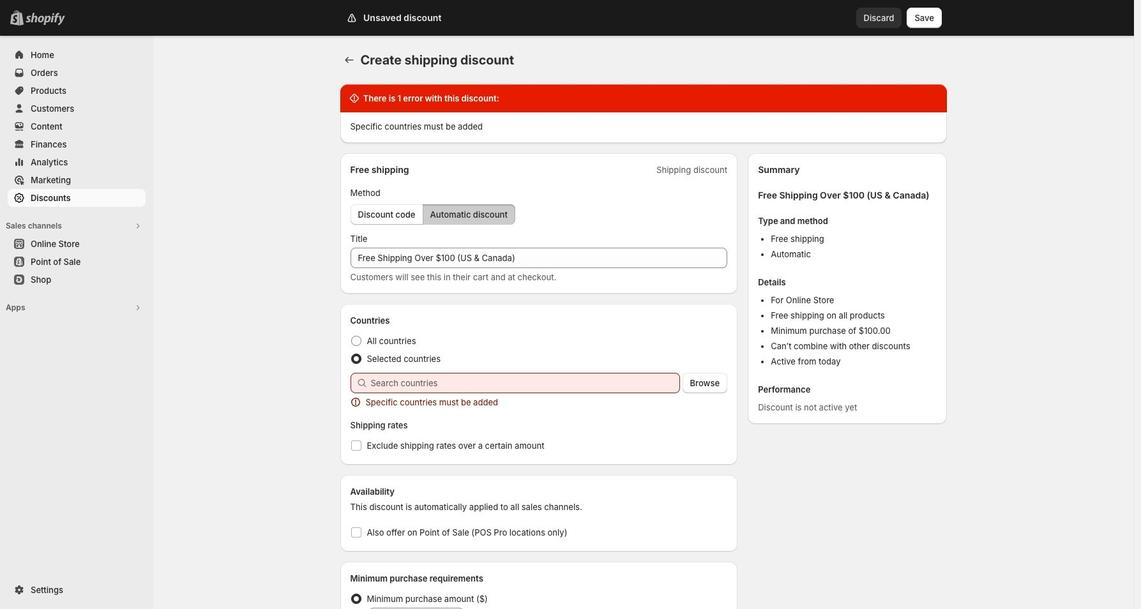Task type: vqa. For each thing, say whether or not it's contained in the screenshot.
text field
yes



Task type: describe. For each thing, give the bounding box(es) containing it.
0.00 text field
[[385, 608, 464, 609]]



Task type: locate. For each thing, give the bounding box(es) containing it.
shopify image
[[26, 13, 65, 26]]

None text field
[[350, 248, 728, 268]]

Search countries text field
[[371, 373, 680, 394]]



